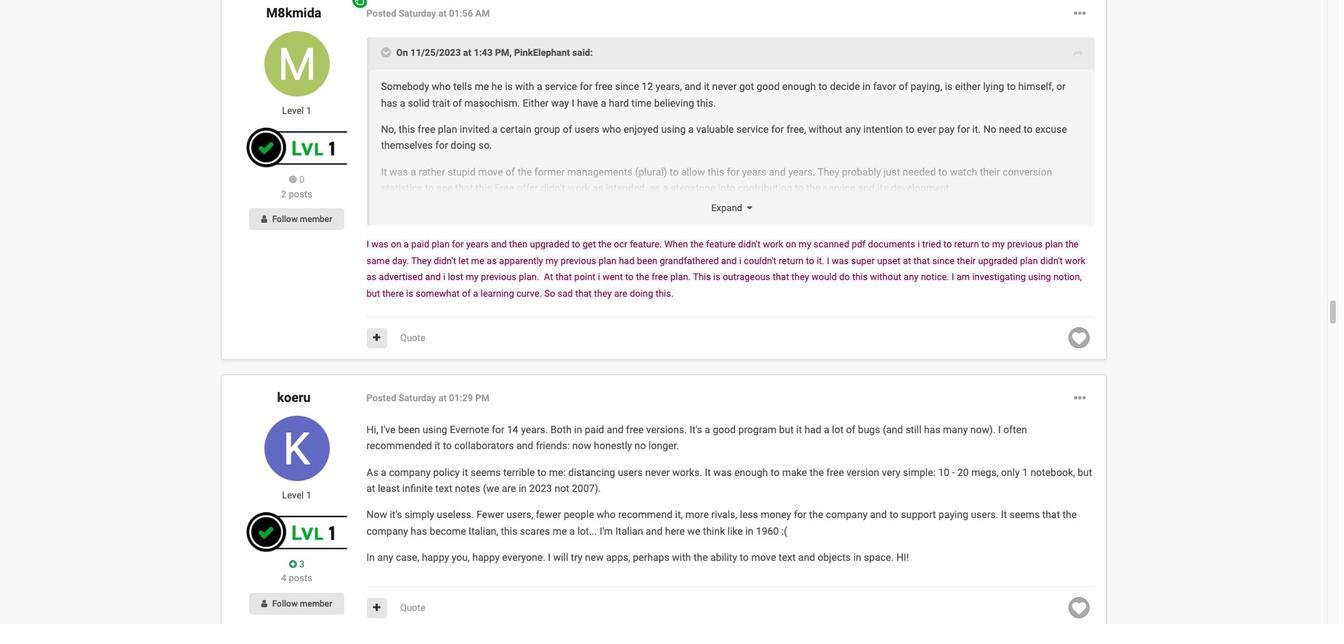 Task type: vqa. For each thing, say whether or not it's contained in the screenshot.
It to the right
yes



Task type: describe. For each thing, give the bounding box(es) containing it.
3
[[297, 559, 305, 570]]

who inside no, this free plan invited a certain group of users who enjoyed using a valuable service for free, without any intention to ever pay for it. no need to excuse themselves for doing so.
[[602, 123, 621, 135]]

users inside as a company policy it seems terrible to me: distancing users never works. it was enough to make the free version very simple: 10 - 20 megs, only 1 notebook, but at least infinite text notes (we are in 2023 not 2007).
[[618, 467, 643, 479]]

2
[[281, 189, 286, 199]]

have
[[577, 97, 598, 109]]

of inside it was a rather stupid move of the former managements (plural) to allow this for years and years. they probably just needed to watch their conversion statistics to see that this free offer didn't work as intended, as a stepstone into contributing to the service and its development.
[[506, 166, 515, 178]]

conversion
[[1003, 166, 1052, 178]]

upset
[[877, 255, 901, 266]]

tells
[[453, 81, 472, 92]]

it's
[[689, 424, 702, 436]]

the up grandfathered
[[690, 239, 704, 250]]

using inside hi, i've been using evernote for 14 years. both in paid and free versions. it's a good program but it had a lot of bugs (and still has many now). i often recommended it to collaborators and friends: now honestly no longer.
[[423, 424, 447, 436]]

1 vertical spatial text
[[779, 552, 796, 564]]

01:56
[[449, 8, 473, 19]]

and down 14
[[516, 440, 533, 452]]

notice.
[[921, 272, 949, 283]]

expand link
[[381, 192, 1083, 225]]

no, this free plan invited a certain group of users who enjoyed using a valuable service for free, without any intention to ever pay for it. no need to excuse themselves for doing so.
[[381, 123, 1067, 151]]

was up same
[[371, 239, 389, 250]]

has inside the somebody who tells me he is with a service for free since 12 years, and it never got good enough to decide in favor of paying, is either lying to himself, or has a solid trait of masochism. either way i have a hard time believing this.
[[381, 97, 397, 109]]

stepstone
[[671, 182, 716, 194]]

and inside the somebody who tells me he is with a service for free since 12 years, and it never got good enough to decide in favor of paying, is either lying to himself, or has a solid trait of masochism. either way i have a hard time believing this.
[[684, 81, 701, 92]]

2 vertical spatial work
[[1065, 255, 1086, 266]]

i left am
[[952, 272, 954, 283]]

he
[[492, 81, 503, 92]]

free inside no, this free plan invited a certain group of users who enjoyed using a valuable service for free, without any intention to ever pay for it. no need to excuse themselves for doing so.
[[418, 123, 435, 135]]

plan.
[[670, 272, 691, 283]]

become
[[430, 526, 466, 537]]

said:
[[572, 47, 593, 58]]

it left the lot
[[796, 424, 802, 436]]

hard
[[609, 97, 629, 109]]

the right get
[[598, 239, 612, 250]]

it inside as a company policy it seems terrible to me: distancing users never works. it was enough to make the free version very simple: 10 - 20 megs, only 1 notebook, but at least infinite text notes (we are in 2023 not 2007).
[[705, 467, 711, 479]]

to right need
[[1024, 123, 1033, 135]]

still
[[906, 424, 922, 436]]

their inside i was on a paid plan for years and then upgraded to get the ocr feature. when the feature didn't work on my scanned pdf documents i tried to return to my previous plan the same day. they didn't let me as apparently my previous plan had been grandfathered and i couldn't return to it. i was super upset at that since their upgraded plan didn't work as advertised and i lost my previous plan.  at that point i went to the free plan. this is outrageous that they would do this without any notice. i am investigating using notion, but there is somewhat of a learning curve. so sad that they are doing this.
[[957, 255, 976, 266]]

the up the offer
[[518, 166, 532, 178]]

2 posts
[[281, 189, 312, 199]]

and down feature
[[721, 255, 737, 266]]

excuse
[[1035, 123, 1067, 135]]

as down same
[[366, 272, 377, 283]]

to inside hi, i've been using evernote for 14 years. both in paid and free versions. it's a good program but it had a lot of bugs (and still has many now). i often recommended it to collaborators and friends: now honestly no longer.
[[443, 440, 452, 452]]

m8kmida joined recently image
[[351, 0, 369, 10]]

a left valuable
[[688, 123, 694, 135]]

recommended
[[366, 440, 432, 452]]

had inside i was on a paid plan for years and then upgraded to get the ocr feature. when the feature didn't work on my scanned pdf documents i tried to return to my previous plan the same day. they didn't let me as apparently my previous plan had been grandfathered and i couldn't return to it. i was super upset at that since their upgraded plan didn't work as advertised and i lost my previous plan.  at that point i went to the free plan. this is outrageous that they would do this without any notice. i am investigating using notion, but there is somewhat of a learning curve. so sad that they are doing this.
[[619, 255, 635, 266]]

a up either
[[537, 81, 542, 92]]

me inside i was on a paid plan for years and then upgraded to get the ocr feature. when the feature didn't work on my scanned pdf documents i tried to return to my previous plan the same day. they didn't let me as apparently my previous plan had been grandfathered and i couldn't return to it. i was super upset at that since their upgraded plan didn't work as advertised and i lost my previous plan.  at that point i went to the free plan. this is outrageous that they would do this without any notice. i am investigating using notion, but there is somewhat of a learning curve. so sad that they are doing this.
[[471, 255, 484, 266]]

koeru link
[[277, 390, 311, 405]]

plan up lost
[[432, 239, 450, 250]]

needed
[[903, 166, 936, 178]]

collaborators
[[454, 440, 514, 452]]

you,
[[452, 552, 470, 564]]

are inside as a company policy it seems terrible to me: distancing users never works. it was enough to make the free version very simple: 10 - 20 megs, only 1 notebook, but at least infinite text notes (we are in 2023 not 2007).
[[502, 483, 516, 495]]

paid inside hi, i've been using evernote for 14 years. both in paid and free versions. it's a good program but it had a lot of bugs (and still has many now). i often recommended it to collaborators and friends: now honestly no longer.
[[585, 424, 604, 436]]

the right money
[[809, 510, 823, 521]]

circle image
[[289, 175, 297, 185]]

4 posts
[[281, 573, 312, 584]]

evernote
[[450, 424, 489, 436]]

follow member link for koeru
[[249, 593, 344, 615]]

for left free,
[[771, 123, 784, 135]]

lot
[[832, 424, 844, 436]]

0 horizontal spatial didn't
[[434, 255, 456, 266]]

to left 'me:'
[[537, 467, 546, 479]]

1:43
[[474, 47, 493, 58]]

1 vertical spatial return
[[779, 255, 804, 266]]

but inside hi, i've been using evernote for 14 years. both in paid and free versions. it's a good program but it had a lot of bugs (and still has many now). i often recommended it to collaborators and friends: now honestly no longer.
[[779, 424, 794, 436]]

to left get
[[572, 239, 580, 250]]

for inside it was a rather stupid move of the former managements (plural) to allow this for years and years. they probably just needed to watch their conversion statistics to see that this free offer didn't work as intended, as a stepstone into contributing to the service and its development.
[[727, 166, 740, 178]]

the right the went
[[636, 272, 649, 283]]

to left the "ever"
[[906, 123, 915, 135]]

space.
[[864, 552, 894, 564]]

level 1 for koeru
[[282, 490, 311, 501]]

1 horizontal spatial work
[[763, 239, 783, 250]]

quote for koeru
[[400, 603, 425, 614]]

point
[[574, 272, 596, 283]]

will
[[553, 552, 568, 564]]

it inside now it's simply useless. fewer users, fewer people who recommend it, more rivals, less money for the company and to support paying users. it seems that the company has become italian, this scares me a lot... i'm italian and here we think like in 1960 :(
[[1001, 510, 1007, 521]]

has inside now it's simply useless. fewer users, fewer people who recommend it, more rivals, less money for the company and to support paying users. it seems that the company has become italian, this scares me a lot... i'm italian and here we think like in 1960 :(
[[411, 526, 427, 537]]

bugs
[[858, 424, 880, 436]]

10
[[938, 467, 950, 479]]

:(
[[781, 526, 787, 537]]

quote link for m8kmida
[[400, 333, 425, 344]]

1 vertical spatial company
[[826, 510, 868, 521]]

no
[[635, 440, 646, 452]]

to right ability
[[740, 552, 749, 564]]

follow member for m8kmida
[[272, 214, 332, 224]]

i left the went
[[598, 272, 600, 283]]

i was on a paid plan for years and then upgraded to get the ocr feature. when the feature didn't work on my scanned pdf documents i tried to return to my previous plan the same day. they didn't let me as apparently my previous plan had been grandfathered and i couldn't return to it. i was super upset at that since their upgraded plan didn't work as advertised and i lost my previous plan.  at that point i went to the free plan. this is outrageous that they would do this without any notice. i am investigating using notion, but there is somewhat of a learning curve. so sad that they are doing this.
[[366, 239, 1086, 299]]

(plural)
[[635, 166, 667, 178]]

day.
[[392, 255, 409, 266]]

pdf
[[852, 239, 866, 250]]

like image
[[1069, 328, 1090, 349]]

and up honestly
[[607, 424, 624, 436]]

here
[[665, 526, 685, 537]]

the down notebook,
[[1063, 510, 1077, 521]]

to up would
[[806, 255, 814, 266]]

on 11/25/2023 at 1:43 pm, pinkelephant said:
[[396, 47, 593, 58]]

for inside hi, i've been using evernote for 14 years. both in paid and free versions. it's a good program but it had a lot of bugs (and still has many now). i often recommended it to collaborators and friends: now honestly no longer.
[[492, 424, 505, 436]]

is right there
[[406, 288, 413, 299]]

a up so.
[[492, 123, 498, 135]]

at for am
[[438, 8, 447, 19]]

users.
[[971, 510, 999, 521]]

as right let
[[487, 255, 497, 266]]

plan up the went
[[599, 255, 617, 266]]

plan up notion,
[[1045, 239, 1063, 250]]

1 vertical spatial upgraded
[[978, 255, 1018, 266]]

as down (plural)
[[649, 182, 660, 194]]

who inside the somebody who tells me he is with a service for free since 12 years, and it never got good enough to decide in favor of paying, is either lying to himself, or has a solid trait of masochism. either way i have a hard time believing this.
[[432, 81, 451, 92]]

to right the went
[[625, 272, 634, 283]]

that down point
[[575, 288, 592, 299]]

at inside i was on a paid plan for years and then upgraded to get the ocr feature. when the feature didn't work on my scanned pdf documents i tried to return to my previous plan the same day. they didn't let me as apparently my previous plan had been grandfathered and i couldn't return to it. i was super upset at that since their upgraded plan didn't work as advertised and i lost my previous plan.  at that point i went to the free plan. this is outrageous that they would do this without any notice. i am investigating using notion, but there is somewhat of a learning curve. so sad that they are doing this.
[[903, 255, 911, 266]]

koeru image
[[264, 416, 329, 482]]

my left 'scanned' at top right
[[799, 239, 811, 250]]

ocr
[[614, 239, 627, 250]]

years. inside it was a rather stupid move of the former managements (plural) to allow this for years and years. they probably just needed to watch their conversion statistics to see that this free offer didn't work as intended, as a stepstone into contributing to the service and its development.
[[788, 166, 815, 178]]

in left space.
[[853, 552, 861, 564]]

to left decide
[[818, 81, 827, 92]]

to inside now it's simply useless. fewer users, fewer people who recommend it, more rivals, less money for the company and to support paying users. it seems that the company has become italian, this scares me a lot... i'm italian and here we think like in 1960 :(
[[889, 510, 899, 521]]

in inside as a company policy it seems terrible to me: distancing users never works. it was enough to make the free version very simple: 10 - 20 megs, only 1 notebook, but at least infinite text notes (we are in 2023 not 2007).
[[519, 483, 527, 495]]

i left tried
[[918, 239, 920, 250]]

and down recommend
[[646, 526, 663, 537]]

is right this
[[713, 272, 720, 283]]

follow for m8kmida
[[272, 214, 298, 224]]

that down 'couldn't'
[[773, 272, 789, 283]]

masochism.
[[464, 97, 520, 109]]

-
[[952, 467, 955, 479]]

trait
[[432, 97, 450, 109]]

for right pay
[[957, 123, 970, 135]]

often
[[1003, 424, 1027, 436]]

to up investigating
[[981, 239, 990, 250]]

themselves
[[381, 140, 433, 151]]

the up notion,
[[1065, 239, 1079, 250]]

i up "outrageous"
[[739, 255, 742, 266]]

with inside the somebody who tells me he is with a service for free since 12 years, and it never got good enough to decide in favor of paying, is either lying to himself, or has a solid trait of masochism. either way i have a hard time believing this.
[[515, 81, 534, 92]]

hi,
[[366, 424, 378, 436]]

text inside as a company policy it seems terrible to me: distancing users never works. it was enough to make the free version very simple: 10 - 20 megs, only 1 notebook, but at least infinite text notes (we are in 2023 not 2007).
[[435, 483, 452, 495]]

this inside no, this free plan invited a certain group of users who enjoyed using a valuable service for free, without any intention to ever pay for it. no need to excuse themselves for doing so.
[[399, 123, 415, 135]]

work inside it was a rather stupid move of the former managements (plural) to allow this for years and years. they probably just needed to watch their conversion statistics to see that this free offer didn't work as intended, as a stepstone into contributing to the service and its development.
[[568, 182, 590, 194]]

this. inside the somebody who tells me he is with a service for free since 12 years, and it never got good enough to decide in favor of paying, is either lying to himself, or has a solid trait of masochism. either way i have a hard time believing this.
[[697, 97, 716, 109]]

when
[[664, 239, 688, 250]]

plan inside no, this free plan invited a certain group of users who enjoyed using a valuable service for free, without any intention to ever pay for it. no need to excuse themselves for doing so.
[[438, 123, 457, 135]]

any inside no, this free plan invited a certain group of users who enjoyed using a valuable service for free, without any intention to ever pay for it. no need to excuse themselves for doing so.
[[845, 123, 861, 135]]

and up contributing
[[769, 166, 786, 178]]

now).
[[970, 424, 996, 436]]

14
[[507, 424, 518, 436]]

paying
[[939, 510, 968, 521]]

of right trait
[[453, 97, 462, 109]]

multiquote image
[[373, 603, 380, 613]]

2 horizontal spatial didn't
[[1040, 255, 1063, 266]]

1 for m8kmida
[[306, 106, 311, 117]]

i'm
[[600, 526, 613, 537]]

to right contributing
[[795, 182, 804, 194]]

at inside as a company policy it seems terrible to me: distancing users never works. it was enough to make the free version very simple: 10 - 20 megs, only 1 notebook, but at least infinite text notes (we are in 2023 not 2007).
[[366, 483, 375, 495]]

and left objects
[[798, 552, 815, 564]]

seems inside as a company policy it seems terrible to me: distancing users never works. it was enough to make the free version very simple: 10 - 20 megs, only 1 notebook, but at least infinite text notes (we are in 2023 not 2007).
[[471, 467, 501, 479]]

is right he
[[505, 81, 513, 92]]

somebody
[[381, 81, 429, 92]]

feature
[[706, 239, 736, 250]]

a down (plural)
[[663, 182, 668, 194]]

super
[[851, 255, 875, 266]]

my right lost
[[466, 272, 479, 283]]

went
[[603, 272, 623, 283]]

years inside it was a rather stupid move of the former managements (plural) to allow this for years and years. they probably just needed to watch their conversion statistics to see that this free offer didn't work as intended, as a stepstone into contributing to the service and its development.
[[742, 166, 766, 178]]

and left then
[[491, 239, 507, 250]]

i left lost
[[443, 272, 445, 283]]

somebody who tells me he is with a service for free since 12 years, and it never got good enough to decide in favor of paying, is either lying to himself, or has a solid trait of masochism. either way i have a hard time believing this.
[[381, 81, 1066, 109]]

are inside i was on a paid plan for years and then upgraded to get the ocr feature. when the feature didn't work on my scanned pdf documents i tried to return to my previous plan the same day. they didn't let me as apparently my previous plan had been grandfathered and i couldn't return to it. i was super upset at that since their upgraded plan didn't work as advertised and i lost my previous plan.  at that point i went to the free plan. this is outrageous that they would do this without any notice. i am investigating using notion, but there is somewhat of a learning curve. so sad that they are doing this.
[[614, 288, 627, 299]]

for inside now it's simply useless. fewer users, fewer people who recommend it, more rivals, less money for the company and to support paying users. it seems that the company has become italian, this scares me a lot... i'm italian and here we think like in 1960 :(
[[794, 510, 807, 521]]

to right lying
[[1007, 81, 1016, 92]]

like image
[[1069, 598, 1090, 619]]

koeru
[[277, 390, 311, 405]]

as down managements
[[592, 182, 603, 194]]

development.
[[891, 182, 952, 194]]

couldn't
[[744, 255, 776, 266]]

plan up investigating
[[1020, 255, 1038, 266]]

my up investigating
[[992, 239, 1005, 250]]

i left will
[[548, 552, 551, 564]]

and up somewhat
[[425, 272, 441, 283]]

free inside hi, i've been using evernote for 14 years. both in paid and free versions. it's a good program but it had a lot of bugs (and still has many now). i often recommended it to collaborators and friends: now honestly no longer.
[[626, 424, 644, 436]]

simply
[[405, 510, 434, 521]]

service inside it was a rather stupid move of the former managements (plural) to allow this for years and years. they probably just needed to watch their conversion statistics to see that this free offer didn't work as intended, as a stepstone into contributing to the service and its development.
[[823, 182, 855, 194]]

tried
[[922, 239, 941, 250]]

to left make
[[771, 467, 780, 479]]

the right contributing
[[806, 182, 821, 194]]

service inside the somebody who tells me he is with a service for free since 12 years, and it never got good enough to decide in favor of paying, is either lying to himself, or has a solid trait of masochism. either way i have a hard time believing this.
[[545, 81, 577, 92]]

only
[[1001, 467, 1020, 479]]

hi, i've been using evernote for 14 years. both in paid and free versions. it's a good program but it had a lot of bugs (and still has many now). i often recommended it to collaborators and friends: now honestly no longer.
[[366, 424, 1027, 452]]

enough inside as a company policy it seems terrible to me: distancing users never works. it was enough to make the free version very simple: 10 - 20 megs, only 1 notebook, but at least infinite text notes (we are in 2023 not 2007).
[[734, 467, 768, 479]]

0 horizontal spatial any
[[377, 552, 393, 564]]

i've
[[381, 424, 396, 436]]

(and
[[883, 424, 903, 436]]

it up policy
[[435, 440, 440, 452]]

user image
[[261, 600, 267, 608]]

me inside the somebody who tells me he is with a service for free since 12 years, and it never got good enough to decide in favor of paying, is either lying to himself, or has a solid trait of masochism. either way i have a hard time believing this.
[[475, 81, 489, 92]]

it inside the somebody who tells me he is with a service for free since 12 years, and it never got good enough to decide in favor of paying, is either lying to himself, or has a solid trait of masochism. either way i have a hard time believing this.
[[704, 81, 710, 92]]

company inside as a company policy it seems terrible to me: distancing users never works. it was enough to make the free version very simple: 10 - 20 megs, only 1 notebook, but at least infinite text notes (we are in 2023 not 2007).
[[389, 467, 431, 479]]

0 vertical spatial previous
[[1007, 239, 1043, 250]]

for inside the somebody who tells me he is with a service for free since 12 years, and it never got good enough to decide in favor of paying, is either lying to himself, or has a solid trait of masochism. either way i have a hard time believing this.
[[580, 81, 592, 92]]

move inside it was a rather stupid move of the former managements (plural) to allow this for years and years. they probably just needed to watch their conversion statistics to see that this free offer didn't work as intended, as a stepstone into contributing to the service and its development.
[[478, 166, 503, 178]]

1 horizontal spatial they
[[792, 272, 809, 283]]

user image
[[261, 215, 267, 224]]

ability
[[710, 552, 737, 564]]

follow member link for m8kmida
[[249, 209, 344, 230]]

level for koeru
[[282, 490, 304, 501]]

that down tried
[[913, 255, 930, 266]]

of inside i was on a paid plan for years and then upgraded to get the ocr feature. when the feature didn't work on my scanned pdf documents i tried to return to my previous plan the same day. they didn't let me as apparently my previous plan had been grandfathered and i couldn't return to it. i was super upset at that since their upgraded plan didn't work as advertised and i lost my previous plan.  at that point i went to the free plan. this is outrageous that they would do this without any notice. i am investigating using notion, but there is somewhat of a learning curve. so sad that they are doing this.
[[462, 288, 471, 299]]

it. inside i was on a paid plan for years and then upgraded to get the ocr feature. when the feature didn't work on my scanned pdf documents i tried to return to my previous plan the same day. they didn't let me as apparently my previous plan had been grandfathered and i couldn't return to it. i was super upset at that since their upgraded plan didn't work as advertised and i lost my previous plan.  at that point i went to the free plan. this is outrageous that they would do this without any notice. i am investigating using notion, but there is somewhat of a learning curve. so sad that they are doing this.
[[817, 255, 825, 266]]

favor
[[873, 81, 896, 92]]

to left allow
[[670, 166, 679, 178]]

this. inside i was on a paid plan for years and then upgraded to get the ocr feature. when the feature didn't work on my scanned pdf documents i tried to return to my previous plan the same day. they didn't let me as apparently my previous plan had been grandfathered and i couldn't return to it. i was super upset at that since their upgraded plan didn't work as advertised and i lost my previous plan.  at that point i went to the free plan. this is outrageous that they would do this without any notice. i am investigating using notion, but there is somewhat of a learning curve. so sad that they are doing this.
[[656, 288, 674, 299]]

to left watch
[[938, 166, 947, 178]]

a left rather
[[411, 166, 416, 178]]

free inside i was on a paid plan for years and then upgraded to get the ocr feature. when the feature didn't work on my scanned pdf documents i tried to return to my previous plan the same day. they didn't let me as apparently my previous plan had been grandfathered and i couldn't return to it. i was super upset at that since their upgraded plan didn't work as advertised and i lost my previous plan.  at that point i went to the free plan. this is outrageous that they would do this without any notice. i am investigating using notion, but there is somewhat of a learning curve. so sad that they are doing this.
[[652, 272, 668, 283]]

is left either
[[945, 81, 953, 92]]

this left free
[[475, 182, 492, 194]]

not
[[555, 483, 569, 495]]

2023
[[529, 483, 552, 495]]

posted for koeru
[[366, 393, 396, 404]]

a left the lot
[[824, 424, 829, 436]]

years,
[[656, 81, 682, 92]]

had inside hi, i've been using evernote for 14 years. both in paid and free versions. it's a good program but it had a lot of bugs (and still has many now). i often recommended it to collaborators and friends: now honestly no longer.
[[805, 424, 821, 436]]

plus circle image
[[289, 560, 297, 569]]

of right favor
[[899, 81, 908, 92]]

and left support on the right bottom
[[870, 510, 887, 521]]

follow for koeru
[[272, 599, 298, 609]]

never inside the somebody who tells me he is with a service for free since 12 years, and it never got good enough to decide in favor of paying, is either lying to himself, or has a solid trait of masochism. either way i have a hard time believing this.
[[712, 81, 737, 92]]

and left its on the top right of page
[[858, 182, 875, 194]]

1 horizontal spatial didn't
[[738, 239, 761, 250]]

member for m8kmida
[[300, 214, 332, 224]]

free inside as a company policy it seems terrible to me: distancing users never works. it was enough to make the free version very simple: 10 - 20 megs, only 1 notebook, but at least infinite text notes (we are in 2023 not 2007).
[[826, 467, 844, 479]]

doing inside no, this free plan invited a certain group of users who enjoyed using a valuable service for free, without any intention to ever pay for it. no need to excuse themselves for doing so.
[[451, 140, 476, 151]]

valuable
[[696, 123, 734, 135]]

italian,
[[469, 526, 498, 537]]

posts for m8kmida
[[289, 189, 312, 199]]

was inside as a company policy it seems terrible to me: distancing users never works. it was enough to make the free version very simple: 10 - 20 megs, only 1 notebook, but at least infinite text notes (we are in 2023 not 2007).
[[713, 467, 732, 479]]

i up same
[[366, 239, 369, 250]]

allow
[[681, 166, 705, 178]]

1 happy from the left
[[422, 552, 449, 564]]

m8kmida link
[[266, 5, 321, 21]]

perhaps
[[633, 552, 670, 564]]

a up day.
[[404, 239, 409, 250]]



Task type: locate. For each thing, give the bounding box(es) containing it.
now it's simply useless. fewer users, fewer people who recommend it, more rivals, less money for the company and to support paying users. it seems that the company has become italian, this scares me a lot... i'm italian and here we think like in 1960 :(
[[366, 510, 1077, 537]]

enjoyed
[[624, 123, 659, 135]]

move down 1960
[[751, 552, 776, 564]]

posts for koeru
[[289, 573, 312, 584]]

0 link
[[289, 173, 305, 187]]

this up into
[[708, 166, 724, 178]]

1 horizontal spatial they
[[818, 166, 839, 178]]

m8kmida image
[[264, 32, 329, 97]]

they inside i was on a paid plan for years and then upgraded to get the ocr feature. when the feature didn't work on my scanned pdf documents i tried to return to my previous plan the same day. they didn't let me as apparently my previous plan had been grandfathered and i couldn't return to it. i was super upset at that since their upgraded plan didn't work as advertised and i lost my previous plan.  at that point i went to the free plan. this is outrageous that they would do this without any notice. i am investigating using notion, but there is somewhat of a learning curve. so sad that they are doing this.
[[411, 255, 431, 266]]

1 vertical spatial me
[[471, 255, 484, 266]]

0 vertical spatial 1
[[306, 106, 311, 117]]

more
[[685, 510, 709, 521]]

previous up investigating
[[1007, 239, 1043, 250]]

was up do
[[832, 255, 849, 266]]

never inside as a company policy it seems terrible to me: distancing users never works. it was enough to make the free version very simple: 10 - 20 megs, only 1 notebook, but at least infinite text notes (we are in 2023 not 2007).
[[645, 467, 670, 479]]

apparently
[[499, 255, 543, 266]]

11/25/2023
[[410, 47, 461, 58]]

megs,
[[971, 467, 999, 479]]

believing
[[654, 97, 694, 109]]

1 vertical spatial they
[[594, 288, 612, 299]]

the
[[518, 166, 532, 178], [806, 182, 821, 194], [598, 239, 612, 250], [690, 239, 704, 250], [1065, 239, 1079, 250], [636, 272, 649, 283], [810, 467, 824, 479], [809, 510, 823, 521], [1063, 510, 1077, 521], [694, 552, 708, 564]]

plan
[[438, 123, 457, 135], [432, 239, 450, 250], [1045, 239, 1063, 250], [599, 255, 617, 266], [1020, 255, 1038, 266]]

posted
[[366, 8, 396, 19], [366, 393, 396, 404]]

i inside the somebody who tells me he is with a service for free since 12 years, and it never got good enough to decide in favor of paying, is either lying to himself, or has a solid trait of masochism. either way i have a hard time believing this.
[[572, 97, 574, 109]]

0 horizontal spatial using
[[423, 424, 447, 436]]

text down ':('
[[779, 552, 796, 564]]

they left would
[[792, 272, 809, 283]]

certain
[[500, 123, 532, 135]]

1 horizontal spatial had
[[805, 424, 821, 436]]

1 quote link from the top
[[400, 333, 425, 344]]

0 vertical spatial quote link
[[400, 333, 425, 344]]

4
[[281, 573, 286, 584]]

policy
[[433, 467, 460, 479]]

good inside the somebody who tells me he is with a service for free since 12 years, and it never got good enough to decide in favor of paying, is either lying to himself, or has a solid trait of masochism. either way i have a hard time believing this.
[[757, 81, 780, 92]]

work
[[568, 182, 590, 194], [763, 239, 783, 250], [1065, 255, 1086, 266]]

in inside the somebody who tells me he is with a service for free since 12 years, and it never got good enough to decide in favor of paying, is either lying to himself, or has a solid trait of masochism. either way i have a hard time believing this.
[[863, 81, 871, 92]]

2 saturday from the top
[[399, 393, 436, 404]]

1 horizontal spatial on
[[786, 239, 796, 250]]

decide
[[830, 81, 860, 92]]

free
[[495, 182, 514, 194]]

caret down image
[[747, 203, 752, 213]]

i
[[572, 97, 574, 109], [366, 239, 369, 250], [827, 255, 829, 266], [952, 272, 954, 283], [998, 424, 1001, 436], [548, 552, 551, 564]]

they down the went
[[594, 288, 612, 299]]

me left he
[[475, 81, 489, 92]]

2 vertical spatial service
[[823, 182, 855, 194]]

work right 'didn't'
[[568, 182, 590, 194]]

but right the program
[[779, 424, 794, 436]]

infinite
[[402, 483, 433, 495]]

a left learning
[[473, 288, 478, 299]]

that inside it was a rather stupid move of the former managements (plural) to allow this for years and years. they probably just needed to watch their conversion statistics to see that this free offer didn't work as intended, as a stepstone into contributing to the service and its development.
[[455, 182, 473, 194]]

it up notes
[[462, 467, 468, 479]]

notebook,
[[1031, 467, 1075, 479]]

scanned
[[814, 239, 849, 250]]

curve.
[[516, 288, 542, 299]]

more options... image
[[1074, 5, 1086, 23]]

that inside now it's simply useless. fewer users, fewer people who recommend it, more rivals, less money for the company and to support paying users. it seems that the company has become italian, this scares me a lot... i'm italian and here we think like in 1960 :(
[[1042, 510, 1060, 521]]

objects
[[818, 552, 851, 564]]

0 horizontal spatial users
[[575, 123, 600, 135]]

it inside it was a rather stupid move of the former managements (plural) to allow this for years and years. they probably just needed to watch their conversion statistics to see that this free offer didn't work as intended, as a stepstone into contributing to the service and its development.
[[381, 166, 387, 178]]

for left 14
[[492, 424, 505, 436]]

money
[[761, 510, 791, 521]]

seems inside now it's simply useless. fewer users, fewer people who recommend it, more rivals, less money for the company and to support paying users. it seems that the company has become italian, this scares me a lot... i'm italian and here we think like in 1960 :(
[[1010, 510, 1040, 521]]

1 vertical spatial saturday
[[399, 393, 436, 404]]

it. inside no, this free plan invited a certain group of users who enjoyed using a valuable service for free, without any intention to ever pay for it. no need to excuse themselves for doing so.
[[972, 123, 981, 135]]

0 vertical spatial follow member
[[272, 214, 332, 224]]

watch
[[950, 166, 977, 178]]

but inside as a company policy it seems terrible to me: distancing users never works. it was enough to make the free version very simple: 10 - 20 megs, only 1 notebook, but at least infinite text notes (we are in 2023 not 2007).
[[1078, 467, 1092, 479]]

so
[[544, 288, 555, 299]]

with
[[515, 81, 534, 92], [672, 552, 691, 564]]

work up 'couldn't'
[[763, 239, 783, 250]]

more options... image
[[1074, 390, 1086, 407]]

fewer
[[477, 510, 504, 521]]

1 vertical spatial been
[[398, 424, 420, 436]]

in inside hi, i've been using evernote for 14 years. both in paid and free versions. it's a good program but it had a lot of bugs (and still has many now). i often recommended it to collaborators and friends: now honestly no longer.
[[574, 424, 582, 436]]

0 horizontal spatial return
[[779, 255, 804, 266]]

intended,
[[606, 182, 647, 194]]

me inside now it's simply useless. fewer users, fewer people who recommend it, more rivals, less money for the company and to support paying users. it seems that the company has become italian, this scares me a lot... i'm italian and here we think like in 1960 :(
[[553, 526, 567, 537]]

2 vertical spatial who
[[597, 510, 616, 521]]

1 vertical spatial they
[[411, 255, 431, 266]]

0
[[297, 174, 305, 185]]

1 vertical spatial level 1
[[282, 490, 311, 501]]

0 vertical spatial since
[[615, 81, 639, 92]]

been inside i was on a paid plan for years and then upgraded to get the ocr feature. when the feature didn't work on my scanned pdf documents i tried to return to my previous plan the same day. they didn't let me as apparently my previous plan had been grandfathered and i couldn't return to it. i was super upset at that since their upgraded plan didn't work as advertised and i lost my previous plan.  at that point i went to the free plan. this is outrageous that they would do this without any notice. i am investigating using notion, but there is somewhat of a learning curve. so sad that they are doing this.
[[637, 255, 657, 266]]

hi!
[[896, 552, 909, 564]]

we
[[687, 526, 700, 537]]

2 vertical spatial has
[[411, 526, 427, 537]]

my up at
[[545, 255, 558, 266]]

return up am
[[954, 239, 979, 250]]

seems right users.
[[1010, 510, 1040, 521]]

paid up now
[[585, 424, 604, 436]]

using down the posted saturday at 01:29  pm
[[423, 424, 447, 436]]

0 vertical spatial level 1
[[282, 106, 311, 117]]

using inside i was on a paid plan for years and then upgraded to get the ocr feature. when the feature didn't work on my scanned pdf documents i tried to return to my previous plan the same day. they didn't let me as apparently my previous plan had been grandfathered and i couldn't return to it. i was super upset at that since their upgraded plan didn't work as advertised and i lost my previous plan.  at that point i went to the free plan. this is outrageous that they would do this without any notice. i am investigating using notion, but there is somewhat of a learning curve. so sad that they are doing this.
[[1028, 272, 1051, 283]]

for up let
[[452, 239, 464, 250]]

good inside hi, i've been using evernote for 14 years. both in paid and free versions. it's a good program but it had a lot of bugs (and still has many now). i often recommended it to collaborators and friends: now honestly no longer.
[[713, 424, 736, 436]]

it inside as a company policy it seems terrible to me: distancing users never works. it was enough to make the free version very simple: 10 - 20 megs, only 1 notebook, but at least infinite text notes (we are in 2023 not 2007).
[[462, 467, 468, 479]]

honestly
[[594, 440, 632, 452]]

1 vertical spatial good
[[713, 424, 736, 436]]

this up themselves at the top of the page
[[399, 123, 415, 135]]

1 vertical spatial any
[[904, 272, 919, 283]]

their inside it was a rather stupid move of the former managements (plural) to allow this for years and years. they probably just needed to watch their conversion statistics to see that this free offer didn't work as intended, as a stepstone into contributing to the service and its development.
[[980, 166, 1000, 178]]

rivals,
[[711, 510, 737, 521]]

0 vertical spatial return
[[954, 239, 979, 250]]

good
[[757, 81, 780, 92], [713, 424, 736, 436]]

had down ocr
[[619, 255, 635, 266]]

it. up would
[[817, 255, 825, 266]]

posts down "0"
[[289, 189, 312, 199]]

2 horizontal spatial service
[[823, 182, 855, 194]]

2 posted from the top
[[366, 393, 396, 404]]

terrible
[[503, 467, 535, 479]]

learning
[[481, 288, 514, 299]]

1 saturday from the top
[[399, 8, 436, 19]]

of inside no, this free plan invited a certain group of users who enjoyed using a valuable service for free, without any intention to ever pay for it. no need to excuse themselves for doing so.
[[563, 123, 572, 135]]

0 horizontal spatial service
[[545, 81, 577, 92]]

lot...
[[577, 526, 597, 537]]

enough up less
[[734, 467, 768, 479]]

member for koeru
[[300, 599, 332, 609]]

since inside the somebody who tells me he is with a service for free since 12 years, and it never got good enough to decide in favor of paying, is either lying to himself, or has a solid trait of masochism. either way i have a hard time believing this.
[[615, 81, 639, 92]]

years up let
[[466, 239, 489, 250]]

1 vertical spatial service
[[736, 123, 769, 135]]

posted saturday at 01:29  pm
[[366, 393, 490, 404]]

scares
[[520, 526, 550, 537]]

pm
[[475, 393, 490, 404]]

1 horizontal spatial with
[[672, 552, 691, 564]]

follow member link down 4 posts
[[249, 593, 344, 615]]

1 follow member link from the top
[[249, 209, 344, 230]]

for up into
[[727, 166, 740, 178]]

without inside no, this free plan invited a certain group of users who enjoyed using a valuable service for free, without any intention to ever pay for it. no need to excuse themselves for doing so.
[[809, 123, 842, 135]]

previous up point
[[561, 255, 596, 266]]

the inside as a company policy it seems terrible to me: distancing users never works. it was enough to make the free version very simple: 10 - 20 megs, only 1 notebook, but at least infinite text notes (we are in 2023 not 2007).
[[810, 467, 824, 479]]

2 follow from the top
[[272, 599, 298, 609]]

for up rather
[[435, 140, 448, 151]]

level
[[282, 106, 304, 117], [282, 490, 304, 501]]

1 horizontal spatial using
[[661, 123, 686, 135]]

to left see on the top left of the page
[[425, 182, 434, 194]]

to right tried
[[943, 239, 952, 250]]

1 vertical spatial with
[[672, 552, 691, 564]]

1 down m8kmida image at the top left of page
[[306, 106, 311, 117]]

years. up contributing
[[788, 166, 815, 178]]

0 vertical spatial move
[[478, 166, 503, 178]]

follow member for koeru
[[272, 599, 332, 609]]

0 vertical spatial using
[[661, 123, 686, 135]]

1 vertical spatial never
[[645, 467, 670, 479]]

of inside hi, i've been using evernote for 14 years. both in paid and free versions. it's a good program but it had a lot of bugs (and still has many now). i often recommended it to collaborators and friends: now honestly no longer.
[[846, 424, 855, 436]]

1 vertical spatial years
[[466, 239, 489, 250]]

m8kmida
[[266, 5, 321, 21]]

doing
[[451, 140, 476, 151], [630, 288, 653, 299]]

2 posts from the top
[[289, 573, 312, 584]]

1 posts from the top
[[289, 189, 312, 199]]

return
[[954, 239, 979, 250], [779, 255, 804, 266]]

1 horizontal spatial are
[[614, 288, 627, 299]]

this inside i was on a paid plan for years and then upgraded to get the ocr feature. when the feature didn't work on my scanned pdf documents i tried to return to my previous plan the same day. they didn't let me as apparently my previous plan had been grandfathered and i couldn't return to it. i was super upset at that since their upgraded plan didn't work as advertised and i lost my previous plan.  at that point i went to the free plan. this is outrageous that they would do this without any notice. i am investigating using notion, but there is somewhat of a learning curve. so sad that they are doing this.
[[852, 272, 868, 283]]

1 horizontal spatial has
[[411, 526, 427, 537]]

2 quote link from the top
[[400, 603, 425, 614]]

1 horizontal spatial it
[[705, 467, 711, 479]]

0 vertical spatial their
[[980, 166, 1000, 178]]

2 follow member from the top
[[272, 599, 332, 609]]

at right 'upset'
[[903, 255, 911, 266]]

free up no
[[626, 424, 644, 436]]

0 horizontal spatial good
[[713, 424, 736, 436]]

0 vertical spatial member
[[300, 214, 332, 224]]

0 horizontal spatial has
[[381, 97, 397, 109]]

0 horizontal spatial work
[[568, 182, 590, 194]]

notion,
[[1053, 272, 1082, 283]]

1 vertical spatial work
[[763, 239, 783, 250]]

need
[[999, 123, 1021, 135]]

free inside the somebody who tells me he is with a service for free since 12 years, and it never got good enough to decide in favor of paying, is either lying to himself, or has a solid trait of masochism. either way i have a hard time believing this.
[[595, 81, 613, 92]]

their right watch
[[980, 166, 1000, 178]]

in right like
[[745, 526, 754, 537]]

so.
[[478, 140, 492, 151]]

enough inside the somebody who tells me he is with a service for free since 12 years, and it never got good enough to decide in favor of paying, is either lying to himself, or has a solid trait of masochism. either way i have a hard time believing this.
[[782, 81, 816, 92]]

me down fewer
[[553, 526, 567, 537]]

at left "1:43"
[[463, 47, 471, 58]]

that down notebook,
[[1042, 510, 1060, 521]]

paying,
[[911, 81, 942, 92]]

saturday for koeru
[[399, 393, 436, 404]]

1 horizontal spatial previous
[[561, 255, 596, 266]]

using
[[661, 123, 686, 135], [1028, 272, 1051, 283], [423, 424, 447, 436]]

that right at
[[555, 272, 572, 283]]

saturday up the on
[[399, 8, 436, 19]]

fewer
[[536, 510, 561, 521]]

1 horizontal spatial any
[[845, 123, 861, 135]]

0 horizontal spatial but
[[366, 288, 380, 299]]

1 vertical spatial paid
[[585, 424, 604, 436]]

me:
[[549, 467, 566, 479]]

2 level from the top
[[282, 490, 304, 501]]

a left solid on the left of page
[[400, 97, 405, 109]]

1 level from the top
[[282, 106, 304, 117]]

0 horizontal spatial their
[[957, 255, 976, 266]]

least
[[378, 483, 400, 495]]

using inside no, this free plan invited a certain group of users who enjoyed using a valuable service for free, without any intention to ever pay for it. no need to excuse themselves for doing so.
[[661, 123, 686, 135]]

1 vertical spatial previous
[[561, 255, 596, 266]]

was inside it was a rather stupid move of the former managements (plural) to allow this for years and years. they probably just needed to watch their conversion statistics to see that this free offer didn't work as intended, as a stepstone into contributing to the service and its development.
[[390, 166, 408, 178]]

0 vertical spatial has
[[381, 97, 397, 109]]

i left often
[[998, 424, 1001, 436]]

since up notice.
[[932, 255, 955, 266]]

1 vertical spatial had
[[805, 424, 821, 436]]

3 link
[[289, 558, 305, 572]]

the left ability
[[694, 552, 708, 564]]

2 vertical spatial previous
[[481, 272, 517, 283]]

years. inside hi, i've been using evernote for 14 years. both in paid and free versions. it's a good program but it had a lot of bugs (and still has many now). i often recommended it to collaborators and friends: now honestly no longer.
[[521, 424, 548, 436]]

0 horizontal spatial had
[[619, 255, 635, 266]]

recommend
[[618, 510, 673, 521]]

1 level 1 from the top
[[282, 106, 311, 117]]

1 horizontal spatial happy
[[472, 552, 500, 564]]

they right day.
[[411, 255, 431, 266]]

1 vertical spatial quote link
[[400, 603, 425, 614]]

1 vertical spatial since
[[932, 255, 955, 266]]

to left support on the right bottom
[[889, 510, 899, 521]]

without
[[809, 123, 842, 135], [870, 272, 901, 283]]

years. right 14
[[521, 424, 548, 436]]

0 vertical spatial company
[[389, 467, 431, 479]]

users down have
[[575, 123, 600, 135]]

probably
[[842, 166, 881, 178]]

doing inside i was on a paid plan for years and then upgraded to get the ocr feature. when the feature didn't work on my scanned pdf documents i tried to return to my previous plan the same day. they didn't let me as apparently my previous plan had been grandfathered and i couldn't return to it. i was super upset at that since their upgraded plan didn't work as advertised and i lost my previous plan.  at that point i went to the free plan. this is outrageous that they would do this without any notice. i am investigating using notion, but there is somewhat of a learning curve. so sad that they are doing this.
[[630, 288, 653, 299]]

0 horizontal spatial they
[[594, 288, 612, 299]]

i down 'scanned' at top right
[[827, 255, 829, 266]]

0 horizontal spatial since
[[615, 81, 639, 92]]

never left got
[[712, 81, 737, 92]]

2 horizontal spatial using
[[1028, 272, 1051, 283]]

simple:
[[903, 467, 936, 479]]

happy right you,
[[472, 552, 500, 564]]

0 horizontal spatial been
[[398, 424, 420, 436]]

way
[[551, 97, 569, 109]]

has down simply
[[411, 526, 427, 537]]

2 vertical spatial company
[[366, 526, 408, 537]]

as
[[366, 467, 378, 479]]

saturday left 01:29
[[399, 393, 436, 404]]

years up contributing
[[742, 166, 766, 178]]

1 inside as a company policy it seems terrible to me: distancing users never works. it was enough to make the free version very simple: 10 - 20 megs, only 1 notebook, but at least infinite text notes (we are in 2023 not 2007).
[[1022, 467, 1028, 479]]

quote right multiquote image
[[400, 333, 425, 344]]

free left version
[[826, 467, 844, 479]]

on left 'scanned' at top right
[[786, 239, 796, 250]]

new
[[585, 552, 604, 564]]

users inside no, this free plan invited a certain group of users who enjoyed using a valuable service for free, without any intention to ever pay for it. no need to excuse themselves for doing so.
[[575, 123, 600, 135]]

2 vertical spatial using
[[423, 424, 447, 436]]

without right free,
[[809, 123, 842, 135]]

i inside hi, i've been using evernote for 14 years. both in paid and free versions. it's a good program but it had a lot of bugs (and still has many now). i often recommended it to collaborators and friends: now honestly no longer.
[[998, 424, 1001, 436]]

1 horizontal spatial move
[[751, 552, 776, 564]]

1 follow from the top
[[272, 214, 298, 224]]

former
[[534, 166, 565, 178]]

2 on from the left
[[786, 239, 796, 250]]

who up i'm on the bottom left of page
[[597, 510, 616, 521]]

on
[[391, 239, 401, 250], [786, 239, 796, 250]]

since inside i was on a paid plan for years and then upgraded to get the ocr feature. when the feature didn't work on my scanned pdf documents i tried to return to my previous plan the same day. they didn't let me as apparently my previous plan had been grandfathered and i couldn't return to it. i was super upset at that since their upgraded plan didn't work as advertised and i lost my previous plan.  at that point i went to the free plan. this is outrageous that they would do this without any notice. i am investigating using notion, but there is somewhat of a learning curve. so sad that they are doing this.
[[932, 255, 955, 266]]

0 vertical spatial upgraded
[[530, 239, 570, 250]]

or
[[1056, 81, 1066, 92]]

share image
[[1073, 46, 1083, 63]]

quote link for koeru
[[400, 603, 425, 614]]

quote for m8kmida
[[400, 333, 425, 344]]

been inside hi, i've been using evernote for 14 years. both in paid and free versions. it's a good program but it had a lot of bugs (and still has many now). i often recommended it to collaborators and friends: now honestly no longer.
[[398, 424, 420, 436]]

any inside i was on a paid plan for years and then upgraded to get the ocr feature. when the feature didn't work on my scanned pdf documents i tried to return to my previous plan the same day. they didn't let me as apparently my previous plan had been grandfathered and i couldn't return to it. i was super upset at that since their upgraded plan didn't work as advertised and i lost my previous plan.  at that point i went to the free plan. this is outrageous that they would do this without any notice. i am investigating using notion, but there is somewhat of a learning curve. so sad that they are doing this.
[[904, 272, 919, 283]]

follow member down '2 posts'
[[272, 214, 332, 224]]

0 vertical spatial service
[[545, 81, 577, 92]]

a inside now it's simply useless. fewer users, fewer people who recommend it, more rivals, less money for the company and to support paying users. it seems that the company has become italian, this scares me a lot... i'm italian and here we think like in 1960 :(
[[569, 526, 575, 537]]

2 happy from the left
[[472, 552, 500, 564]]

a right it's
[[705, 424, 710, 436]]

2 member from the top
[[300, 599, 332, 609]]

a inside as a company policy it seems terrible to me: distancing users never works. it was enough to make the free version very simple: 10 - 20 megs, only 1 notebook, but at least infinite text notes (we are in 2023 not 2007).
[[381, 467, 386, 479]]

0 horizontal spatial move
[[478, 166, 503, 178]]

2 horizontal spatial has
[[924, 424, 940, 436]]

has inside hi, i've been using evernote for 14 years. both in paid and free versions. it's a good program but it had a lot of bugs (and still has many now). i often recommended it to collaborators and friends: now honestly no longer.
[[924, 424, 940, 436]]

at
[[438, 8, 447, 19], [463, 47, 471, 58], [903, 255, 911, 266], [438, 393, 447, 404], [366, 483, 375, 495]]

at for pm,
[[463, 47, 471, 58]]

move
[[478, 166, 503, 178], [751, 552, 776, 564]]

but
[[366, 288, 380, 299], [779, 424, 794, 436], [1078, 467, 1092, 479]]

this
[[693, 272, 711, 283]]

1 vertical spatial 1
[[1022, 467, 1028, 479]]

at
[[544, 272, 553, 283]]

who down the "hard"
[[602, 123, 621, 135]]

it up statistics
[[381, 166, 387, 178]]

intention
[[863, 123, 903, 135]]

years inside i was on a paid plan for years and then upgraded to get the ocr feature. when the feature didn't work on my scanned pdf documents i tried to return to my previous plan the same day. they didn't let me as apparently my previous plan had been grandfathered and i couldn't return to it. i was super upset at that since their upgraded plan didn't work as advertised and i lost my previous plan.  at that point i went to the free plan. this is outrageous that they would do this without any notice. i am investigating using notion, but there is somewhat of a learning curve. so sad that they are doing this.
[[466, 239, 489, 250]]

1 follow member from the top
[[272, 214, 332, 224]]

paid inside i was on a paid plan for years and then upgraded to get the ocr feature. when the feature didn't work on my scanned pdf documents i tried to return to my previous plan the same day. they didn't let me as apparently my previous plan had been grandfathered and i couldn't return to it. i was super upset at that since their upgraded plan didn't work as advertised and i lost my previous plan.  at that point i went to the free plan. this is outrageous that they would do this without any notice. i am investigating using notion, but there is somewhat of a learning curve. so sad that they are doing this.
[[411, 239, 429, 250]]

who inside now it's simply useless. fewer users, fewer people who recommend it, more rivals, less money for the company and to support paying users. it seems that the company has become italian, this scares me a lot... i'm italian and here we think like in 1960 :(
[[597, 510, 616, 521]]

1 vertical spatial are
[[502, 483, 516, 495]]

2 quote from the top
[[400, 603, 425, 614]]

in
[[366, 552, 375, 564]]

posted for m8kmida
[[366, 8, 396, 19]]

2 follow member link from the top
[[249, 593, 344, 615]]

1 vertical spatial enough
[[734, 467, 768, 479]]

1 horizontal spatial been
[[637, 255, 657, 266]]

0 vertical spatial users
[[575, 123, 600, 135]]

now
[[366, 510, 387, 521]]

and right years,
[[684, 81, 701, 92]]

0 horizontal spatial it.
[[817, 255, 825, 266]]

am
[[475, 8, 490, 19]]

contributing
[[738, 182, 792, 194]]

1 posted from the top
[[366, 8, 396, 19]]

0 vertical spatial are
[[614, 288, 627, 299]]

0 vertical spatial had
[[619, 255, 635, 266]]

1 vertical spatial posted
[[366, 393, 396, 404]]

0 horizontal spatial years.
[[521, 424, 548, 436]]

2 horizontal spatial any
[[904, 272, 919, 283]]

statistics
[[381, 182, 423, 194]]

0 vertical spatial this.
[[697, 97, 716, 109]]

1 horizontal spatial enough
[[782, 81, 816, 92]]

without inside i was on a paid plan for years and then upgraded to get the ocr feature. when the feature didn't work on my scanned pdf documents i tried to return to my previous plan the same day. they didn't let me as apparently my previous plan had been grandfathered and i couldn't return to it. i was super upset at that since their upgraded plan didn't work as advertised and i lost my previous plan.  at that point i went to the free plan. this is outrageous that they would do this without any notice. i am investigating using notion, but there is somewhat of a learning curve. so sad that they are doing this.
[[870, 272, 901, 283]]

for inside i was on a paid plan for years and then upgraded to get the ocr feature. when the feature didn't work on my scanned pdf documents i tried to return to my previous plan the same day. they didn't let me as apparently my previous plan had been grandfathered and i couldn't return to it. i was super upset at that since their upgraded plan didn't work as advertised and i lost my previous plan.  at that point i went to the free plan. this is outrageous that they would do this without any notice. i am investigating using notion, but there is somewhat of a learning curve. so sad that they are doing this.
[[452, 239, 464, 250]]

this inside now it's simply useless. fewer users, fewer people who recommend it, more rivals, less money for the company and to support paying users. it seems that the company has become italian, this scares me a lot... i'm italian and here we think like in 1960 :(
[[501, 526, 517, 537]]

expand
[[711, 203, 747, 214]]

1 vertical spatial level
[[282, 490, 304, 501]]

0 vertical spatial paid
[[411, 239, 429, 250]]

0 vertical spatial text
[[435, 483, 452, 495]]

they inside it was a rather stupid move of the former managements (plural) to allow this for years and years. they probably just needed to watch their conversion statistics to see that this free offer didn't work as intended, as a stepstone into contributing to the service and its development.
[[818, 166, 839, 178]]

but inside i was on a paid plan for years and then upgraded to get the ocr feature. when the feature didn't work on my scanned pdf documents i tried to return to my previous plan the same day. they didn't let me as apparently my previous plan had been grandfathered and i couldn't return to it. i was super upset at that since their upgraded plan didn't work as advertised and i lost my previous plan.  at that point i went to the free plan. this is outrageous that they would do this without any notice. i am investigating using notion, but there is somewhat of a learning curve. so sad that they are doing this.
[[366, 288, 380, 299]]

are
[[614, 288, 627, 299], [502, 483, 516, 495]]

level down koeru image
[[282, 490, 304, 501]]

a left the "hard"
[[601, 97, 606, 109]]

1 horizontal spatial since
[[932, 255, 955, 266]]

previous up learning
[[481, 272, 517, 283]]

1 horizontal spatial text
[[779, 552, 796, 564]]

0 horizontal spatial upgraded
[[530, 239, 570, 250]]

1 down koeru image
[[306, 490, 311, 501]]

0 horizontal spatial text
[[435, 483, 452, 495]]

level 1 for m8kmida
[[282, 106, 311, 117]]

2 level 1 from the top
[[282, 490, 311, 501]]

any
[[845, 123, 861, 135], [904, 272, 919, 283], [377, 552, 393, 564]]

it.
[[972, 123, 981, 135], [817, 255, 825, 266]]

1 vertical spatial it.
[[817, 255, 825, 266]]

less
[[740, 510, 758, 521]]

in inside now it's simply useless. fewer users, fewer people who recommend it, more rivals, less money for the company and to support paying users. it seems that the company has become italian, this scares me a lot... i'm italian and here we think like in 1960 :(
[[745, 526, 754, 537]]

1 for koeru
[[306, 490, 311, 501]]

into
[[718, 182, 735, 194]]

1 vertical spatial posts
[[289, 573, 312, 584]]

1 on from the left
[[391, 239, 401, 250]]

at for pm
[[438, 393, 447, 404]]

had left the lot
[[805, 424, 821, 436]]

1 member from the top
[[300, 214, 332, 224]]

it right works.
[[705, 467, 711, 479]]

i right "way"
[[572, 97, 574, 109]]

multiquote image
[[373, 333, 380, 343]]

am
[[957, 272, 970, 283]]

of right the lot
[[846, 424, 855, 436]]

1 quote from the top
[[400, 333, 425, 344]]

sad
[[558, 288, 573, 299]]

saturday for m8kmida
[[399, 8, 436, 19]]

same
[[366, 255, 390, 266]]

has right still
[[924, 424, 940, 436]]

level for m8kmida
[[282, 106, 304, 117]]

i
[[918, 239, 920, 250], [739, 255, 742, 266], [443, 272, 445, 283], [598, 272, 600, 283]]

pinkelephant
[[514, 47, 570, 58]]

0 horizontal spatial never
[[645, 467, 670, 479]]

text down policy
[[435, 483, 452, 495]]

himself,
[[1018, 81, 1054, 92]]

1 horizontal spatial return
[[954, 239, 979, 250]]

service inside no, this free plan invited a certain group of users who enjoyed using a valuable service for free, without any intention to ever pay for it. no need to excuse themselves for doing so.
[[736, 123, 769, 135]]

useless.
[[437, 510, 474, 521]]

0 horizontal spatial previous
[[481, 272, 517, 283]]

0 vertical spatial work
[[568, 182, 590, 194]]



